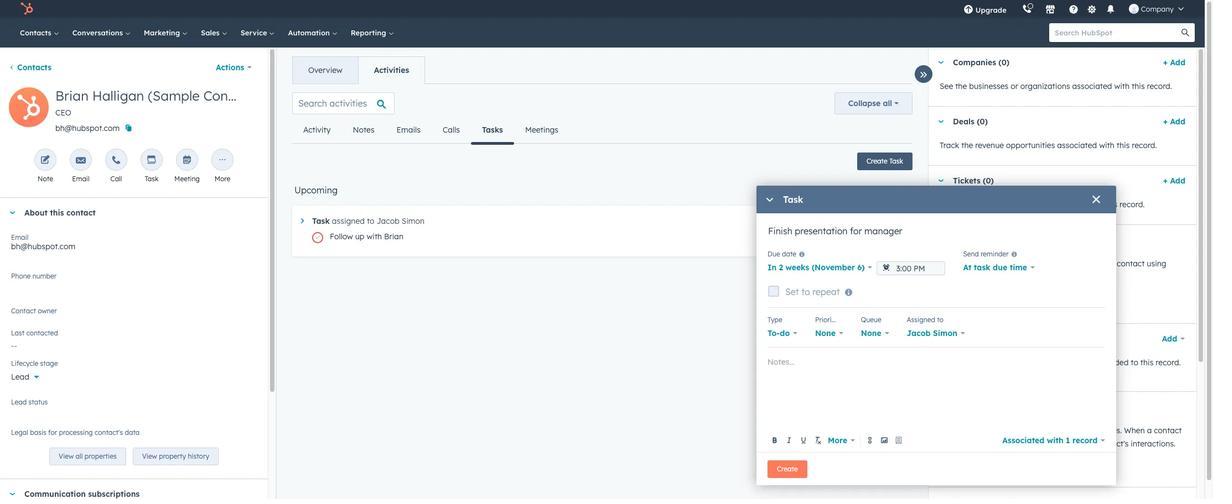 Task type: locate. For each thing, give the bounding box(es) containing it.
email inside email bh@hubspot.com
[[11, 234, 28, 242]]

caret image for tickets (0)
[[938, 180, 944, 182]]

(0) right deals
[[977, 117, 988, 127]]

0 vertical spatial track
[[940, 141, 959, 151]]

0 vertical spatial email
[[72, 175, 90, 183]]

email down email icon
[[72, 175, 90, 183]]

bh@hubspot.com down ceo
[[55, 123, 120, 133]]

caret image down upcoming
[[301, 219, 304, 224]]

none button down queue
[[861, 326, 889, 342]]

caret image left tickets
[[938, 180, 944, 182]]

associated with 1 record button
[[1003, 433, 1105, 449]]

sales link
[[194, 18, 234, 48]]

1 vertical spatial contact's
[[1096, 440, 1129, 449]]

email
[[72, 175, 90, 183], [11, 234, 28, 242]]

all left properties at the left bottom of page
[[76, 453, 83, 461]]

email image
[[76, 156, 86, 166]]

see down companies
[[940, 81, 953, 91]]

2 + add from the top
[[1163, 117, 1186, 127]]

or right activities at the bottom right of the page
[[1085, 358, 1092, 368]]

track down deals
[[940, 141, 959, 151]]

assigned to
[[907, 316, 944, 324]]

assigned
[[332, 216, 365, 226]]

jacob inside upcoming feed
[[377, 216, 400, 226]]

caret image inside 'about this contact' dropdown button
[[9, 212, 15, 214]]

jacob simon button
[[907, 326, 965, 342]]

1 horizontal spatial email
[[72, 175, 90, 183]]

contact inside attribute contacts created to marketing activities. when a contact is created, hubspot gives credit to all that contact's interactions.
[[1154, 426, 1182, 436]]

2 horizontal spatial contact
[[1154, 426, 1182, 436]]

(0) up businesses
[[999, 58, 1010, 68]]

see left files
[[940, 358, 953, 368]]

all right collapse
[[883, 99, 892, 108]]

0 horizontal spatial view
[[59, 453, 74, 461]]

2 vertical spatial +
[[1163, 176, 1168, 186]]

track for track the customer requests associated with this record.
[[940, 200, 959, 210]]

1 horizontal spatial brian
[[384, 232, 404, 242]]

overview button
[[293, 57, 358, 84]]

1 horizontal spatial view
[[142, 453, 157, 461]]

revenue
[[975, 141, 1004, 151]]

brian up ceo
[[55, 87, 89, 104]]

or right businesses
[[1011, 81, 1018, 91]]

0 horizontal spatial hubspot
[[940, 272, 972, 282]]

tasks button
[[471, 117, 514, 145]]

track
[[940, 141, 959, 151], [940, 200, 959, 210]]

attribute
[[940, 426, 972, 436]]

jacob up 'follow up with brian'
[[377, 216, 400, 226]]

tasks
[[482, 125, 503, 135]]

to-do button
[[768, 326, 798, 342]]

2 + from the top
[[1163, 117, 1168, 127]]

Search activities search field
[[292, 92, 395, 115]]

do
[[780, 329, 790, 339]]

attachments
[[953, 334, 1002, 344]]

all inside popup button
[[883, 99, 892, 108]]

+ add for track the customer requests associated with this record.
[[1163, 176, 1186, 186]]

properties
[[85, 453, 117, 461]]

no owner button
[[11, 306, 257, 324]]

menu
[[956, 0, 1192, 18]]

jacob simon image
[[1129, 4, 1139, 14]]

view for view all properties
[[59, 453, 74, 461]]

1 horizontal spatial contact
[[1117, 259, 1145, 269]]

associated right payments
[[1042, 259, 1082, 269]]

caret image inside 'deals (0)' dropdown button
[[938, 120, 944, 123]]

date
[[782, 250, 797, 259]]

marketing
[[144, 28, 182, 37]]

about this contact
[[24, 208, 96, 218]]

(0) right tickets
[[983, 176, 994, 186]]

0 horizontal spatial brian
[[55, 87, 89, 104]]

+ add for track the revenue opportunities associated with this record.
[[1163, 117, 1186, 127]]

0 vertical spatial bh@hubspot.com
[[55, 123, 120, 133]]

contact
[[11, 307, 36, 316]]

2 horizontal spatial all
[[1068, 440, 1076, 449]]

1 horizontal spatial all
[[883, 99, 892, 108]]

this inside collect and track payments associated with this contact using hubspot payments.
[[1102, 259, 1115, 269]]

create for create task
[[867, 157, 888, 166]]

2 track from the top
[[940, 200, 959, 210]]

email for email bh@hubspot.com
[[11, 234, 28, 242]]

1 vertical spatial email
[[11, 234, 28, 242]]

in
[[768, 263, 777, 273]]

1 horizontal spatial none button
[[861, 326, 889, 342]]

hubspot link
[[13, 2, 42, 15]]

0 horizontal spatial contact
[[66, 208, 96, 218]]

meetings button
[[514, 117, 570, 143]]

gives
[[1014, 440, 1033, 449]]

navigation containing activity
[[292, 117, 570, 145]]

0 horizontal spatial none
[[815, 329, 836, 339]]

notifications button
[[1101, 0, 1120, 18]]

menu item
[[1015, 0, 1017, 18]]

the left 'revenue' at the right top of page
[[962, 141, 973, 151]]

1 vertical spatial see
[[940, 358, 953, 368]]

lead for lead
[[11, 373, 29, 383]]

1 vertical spatial lead
[[11, 399, 27, 407]]

call image
[[111, 156, 121, 166]]

1 horizontal spatial hubspot
[[980, 440, 1012, 449]]

+ add button for see the businesses or organizations associated with this record.
[[1163, 56, 1186, 69]]

1 vertical spatial hubspot
[[980, 440, 1012, 449]]

simon down assigned to
[[933, 329, 958, 339]]

0 vertical spatial (0)
[[999, 58, 1010, 68]]

see for see the businesses or organizations associated with this record.
[[940, 81, 953, 91]]

1 horizontal spatial more
[[828, 436, 848, 446]]

+ add button
[[1163, 56, 1186, 69], [1163, 115, 1186, 128], [1163, 174, 1186, 188]]

create inside button
[[867, 157, 888, 166]]

2 navigation from the top
[[292, 117, 570, 145]]

caret image inside upcoming feed
[[301, 219, 304, 224]]

to up credit
[[1038, 426, 1046, 436]]

bh@hubspot.com up the 'number'
[[11, 242, 75, 252]]

none down "priority"
[[815, 329, 836, 339]]

caret image left deals
[[938, 120, 944, 123]]

contacts down hubspot link
[[20, 28, 54, 37]]

the for customer
[[962, 200, 973, 210]]

contact right about
[[66, 208, 96, 218]]

1 vertical spatial navigation
[[292, 117, 570, 145]]

contacts link down hubspot link
[[13, 18, 66, 48]]

calls
[[443, 125, 460, 135]]

0 vertical spatial contact
[[66, 208, 96, 218]]

2 lead from the top
[[11, 399, 27, 407]]

1 vertical spatial contacts
[[17, 63, 51, 73]]

associated right organizations
[[1073, 81, 1112, 91]]

add for track the customer requests associated with this record.
[[1170, 176, 1186, 186]]

associated inside collect and track payments associated with this contact using hubspot payments.
[[1042, 259, 1082, 269]]

0 horizontal spatial email
[[11, 234, 28, 242]]

2 vertical spatial + add button
[[1163, 174, 1186, 188]]

0 vertical spatial + add
[[1163, 58, 1186, 68]]

none down queue
[[861, 329, 882, 339]]

brian down task assigned to jacob simon
[[384, 232, 404, 242]]

1 vertical spatial track
[[940, 200, 959, 210]]

track the customer requests associated with this record.
[[940, 200, 1145, 210]]

associated for opportunities
[[1057, 141, 1097, 151]]

this
[[1132, 81, 1145, 91], [1117, 141, 1130, 151], [1105, 200, 1118, 210], [50, 208, 64, 218], [1102, 259, 1115, 269], [1141, 358, 1154, 368]]

contact
[[66, 208, 96, 218], [1117, 259, 1145, 269], [1154, 426, 1182, 436]]

settings link
[[1085, 3, 1099, 15]]

meeting image
[[182, 156, 192, 166]]

track down tickets
[[940, 200, 959, 210]]

lead left status at the bottom of page
[[11, 399, 27, 407]]

lead for lead status
[[11, 399, 27, 407]]

hubspot down collect
[[940, 272, 972, 282]]

all left that
[[1068, 440, 1076, 449]]

2 vertical spatial all
[[76, 453, 83, 461]]

associated down 'deals (0)' dropdown button
[[1057, 141, 1097, 151]]

1 navigation from the top
[[292, 56, 425, 84]]

2 + add button from the top
[[1163, 115, 1186, 128]]

view inside view property history link
[[142, 453, 157, 461]]

view left property
[[142, 453, 157, 461]]

1 horizontal spatial create
[[867, 157, 888, 166]]

none button down "priority"
[[815, 326, 843, 342]]

activity
[[303, 125, 331, 135]]

simon up 'follow up with brian'
[[402, 216, 425, 226]]

1 horizontal spatial none
[[861, 329, 882, 339]]

jacob down assigned
[[907, 329, 931, 339]]

simon inside upcoming feed
[[402, 216, 425, 226]]

1 see from the top
[[940, 81, 953, 91]]

payments.
[[974, 272, 1012, 282]]

0 horizontal spatial contact's
[[95, 429, 123, 437]]

email for email
[[72, 175, 90, 183]]

emails
[[397, 125, 421, 135]]

0 horizontal spatial jacob
[[377, 216, 400, 226]]

1 vertical spatial + add
[[1163, 117, 1186, 127]]

1 vertical spatial + add button
[[1163, 115, 1186, 128]]

1 vertical spatial +
[[1163, 117, 1168, 127]]

3 + add button from the top
[[1163, 174, 1186, 188]]

1 none button from the left
[[815, 326, 843, 342]]

companies (0)
[[953, 58, 1010, 68]]

phone
[[11, 272, 31, 281]]

attribute contacts created to marketing activities. when a contact is created, hubspot gives credit to all that contact's interactions.
[[940, 426, 1182, 449]]

marketplaces button
[[1039, 0, 1062, 18]]

contact right a
[[1154, 426, 1182, 436]]

send
[[963, 250, 979, 259]]

companies (0) button
[[929, 48, 1159, 77]]

task image
[[147, 156, 157, 166]]

collapse all
[[848, 99, 892, 108]]

the down tickets
[[962, 200, 973, 210]]

contact's down activities.
[[1096, 440, 1129, 449]]

contact's left data
[[95, 429, 123, 437]]

is
[[940, 440, 946, 449]]

owner up last contacted on the bottom of page
[[24, 312, 46, 322]]

associated left close dialog 'icon'
[[1045, 200, 1085, 210]]

reporting
[[351, 28, 388, 37]]

+ add for see the businesses or organizations associated with this record.
[[1163, 58, 1186, 68]]

in 2 weeks (november 6)
[[768, 263, 865, 273]]

create task
[[867, 157, 903, 166]]

2 see from the top
[[940, 358, 953, 368]]

simon inside jacob simon popup button
[[933, 329, 958, 339]]

company
[[1141, 4, 1174, 13]]

up
[[355, 232, 365, 242]]

at
[[963, 263, 972, 273]]

1 vertical spatial (0)
[[977, 117, 988, 127]]

navigation
[[292, 56, 425, 84], [292, 117, 570, 145]]

caret image inside the companies (0) 'dropdown button'
[[938, 61, 944, 64]]

1 vertical spatial brian
[[384, 232, 404, 242]]

caret image
[[938, 61, 944, 64], [938, 120, 944, 123], [938, 180, 944, 182], [9, 212, 15, 214], [301, 219, 304, 224]]

contact inside dropdown button
[[66, 208, 96, 218]]

3 + add from the top
[[1163, 176, 1186, 186]]

notifications image
[[1106, 5, 1116, 15]]

when
[[1124, 426, 1145, 436]]

1 track from the top
[[940, 141, 959, 151]]

view property history
[[142, 453, 209, 461]]

1 vertical spatial jacob
[[907, 329, 931, 339]]

1 none from the left
[[815, 329, 836, 339]]

settings image
[[1087, 5, 1097, 15]]

reminder
[[981, 250, 1009, 259]]

caret image inside tickets (0) dropdown button
[[938, 180, 944, 182]]

0 vertical spatial hubspot
[[940, 272, 972, 282]]

task
[[890, 157, 903, 166], [145, 175, 159, 183], [783, 194, 803, 205], [312, 216, 330, 226]]

0 vertical spatial contacts link
[[13, 18, 66, 48]]

associated
[[1003, 436, 1045, 446]]

contacts up the edit popup button
[[17, 63, 51, 73]]

with inside upcoming feed
[[367, 232, 382, 242]]

0 vertical spatial or
[[1011, 81, 1018, 91]]

brian inside upcoming feed
[[384, 232, 404, 242]]

view for view property history
[[142, 453, 157, 461]]

0 horizontal spatial simon
[[402, 216, 425, 226]]

1 horizontal spatial jacob
[[907, 329, 931, 339]]

view inside view all properties link
[[59, 453, 74, 461]]

Last contacted text field
[[11, 336, 257, 354]]

0 vertical spatial contact's
[[95, 429, 123, 437]]

2 view from the left
[[142, 453, 157, 461]]

the for businesses
[[956, 81, 967, 91]]

1 lead from the top
[[11, 373, 29, 383]]

0 vertical spatial +
[[1163, 58, 1168, 68]]

1 vertical spatial all
[[1068, 440, 1076, 449]]

0 vertical spatial navigation
[[292, 56, 425, 84]]

view down the legal basis for processing contact's data
[[59, 453, 74, 461]]

1 + add from the top
[[1163, 58, 1186, 68]]

none
[[815, 329, 836, 339], [861, 329, 882, 339]]

the down companies
[[956, 81, 967, 91]]

all
[[883, 99, 892, 108], [1068, 440, 1076, 449], [76, 453, 83, 461]]

property
[[159, 453, 186, 461]]

lifecycle stage
[[11, 360, 58, 368]]

lead inside popup button
[[11, 373, 29, 383]]

(0) for tickets (0)
[[983, 176, 994, 186]]

0 vertical spatial + add button
[[1163, 56, 1186, 69]]

(0) inside 'dropdown button'
[[999, 58, 1010, 68]]

0 horizontal spatial create
[[777, 465, 798, 474]]

the left files
[[956, 358, 967, 368]]

owner up contacted
[[38, 307, 57, 316]]

to-do
[[768, 329, 790, 339]]

0 vertical spatial see
[[940, 81, 953, 91]]

more inside popup button
[[828, 436, 848, 446]]

0 vertical spatial create
[[867, 157, 888, 166]]

to up 'follow up with brian'
[[367, 216, 374, 226]]

lifecycle
[[11, 360, 38, 368]]

record.
[[1147, 81, 1172, 91], [1132, 141, 1157, 151], [1120, 200, 1145, 210], [1156, 358, 1181, 368]]

contacts link up the edit popup button
[[9, 63, 51, 73]]

hubspot down contacts
[[980, 440, 1012, 449]]

created,
[[948, 440, 978, 449]]

deals (0) button
[[929, 107, 1159, 137]]

1 + from the top
[[1163, 58, 1168, 68]]

lead down lifecycle
[[11, 373, 29, 383]]

menu containing company
[[956, 0, 1192, 18]]

none for priority
[[815, 329, 836, 339]]

1 vertical spatial contact
[[1117, 259, 1145, 269]]

0 vertical spatial more
[[215, 175, 230, 183]]

1 vertical spatial more
[[828, 436, 848, 446]]

brian inside brian halligan (sample contact) ceo
[[55, 87, 89, 104]]

0 horizontal spatial none button
[[815, 326, 843, 342]]

2 none from the left
[[861, 329, 882, 339]]

caret image for about this contact
[[9, 212, 15, 214]]

1 vertical spatial simon
[[933, 329, 958, 339]]

caret image left companies
[[938, 61, 944, 64]]

1 horizontal spatial contact's
[[1096, 440, 1129, 449]]

2 vertical spatial + add
[[1163, 176, 1186, 186]]

caret image left about
[[9, 212, 15, 214]]

caret image for deals (0)
[[938, 120, 944, 123]]

see
[[940, 81, 953, 91], [940, 358, 953, 368]]

1 vertical spatial or
[[1085, 358, 1092, 368]]

about
[[24, 208, 48, 218]]

0 vertical spatial contacts
[[20, 28, 54, 37]]

collect
[[940, 259, 965, 269]]

create inside button
[[777, 465, 798, 474]]

0 vertical spatial lead
[[11, 373, 29, 383]]

assigned
[[907, 316, 935, 324]]

set
[[785, 287, 799, 298]]

1 horizontal spatial simon
[[933, 329, 958, 339]]

(0) for companies (0)
[[999, 58, 1010, 68]]

email down about
[[11, 234, 28, 242]]

(0) for deals (0)
[[977, 117, 988, 127]]

2 vertical spatial contact
[[1154, 426, 1182, 436]]

1 vertical spatial create
[[777, 465, 798, 474]]

due
[[993, 263, 1008, 273]]

0 vertical spatial brian
[[55, 87, 89, 104]]

2 none button from the left
[[861, 326, 889, 342]]

activities.
[[1088, 426, 1122, 436]]

0 horizontal spatial all
[[76, 453, 83, 461]]

0 vertical spatial simon
[[402, 216, 425, 226]]

1 + add button from the top
[[1163, 56, 1186, 69]]

set to repeat
[[785, 287, 840, 298]]

0 vertical spatial jacob
[[377, 216, 400, 226]]

none button for priority
[[815, 326, 843, 342]]

with
[[1115, 81, 1130, 91], [1099, 141, 1115, 151], [1087, 200, 1102, 210], [367, 232, 382, 242], [1084, 259, 1100, 269], [1047, 436, 1064, 446]]

2 vertical spatial (0)
[[983, 176, 994, 186]]

requests
[[1012, 200, 1043, 210]]

hubspot
[[940, 272, 972, 282], [980, 440, 1012, 449]]

help button
[[1064, 0, 1083, 18]]

0 vertical spatial all
[[883, 99, 892, 108]]

marketplaces image
[[1046, 5, 1055, 15]]

the
[[956, 81, 967, 91], [962, 141, 973, 151], [962, 200, 973, 210], [956, 358, 967, 368]]

more image
[[218, 156, 228, 166]]

3 + from the top
[[1163, 176, 1168, 186]]

due date
[[768, 250, 797, 259]]

HH:MM text field
[[877, 262, 946, 276]]

hubspot inside collect and track payments associated with this contact using hubspot payments.
[[940, 272, 972, 282]]

1 view from the left
[[59, 453, 74, 461]]

contact left using
[[1117, 259, 1145, 269]]

payments
[[1004, 259, 1040, 269]]



Task type: describe. For each thing, give the bounding box(es) containing it.
companies
[[953, 58, 996, 68]]

legal
[[11, 429, 28, 437]]

+ for see the businesses or organizations associated with this record.
[[1163, 58, 1168, 68]]

call
[[110, 175, 122, 183]]

status
[[29, 399, 48, 407]]

phone number
[[11, 272, 57, 281]]

opportunities
[[1006, 141, 1055, 151]]

search button
[[1176, 23, 1195, 42]]

6)
[[858, 263, 865, 273]]

sales
[[201, 28, 222, 37]]

to right set
[[802, 287, 810, 298]]

none button for queue
[[861, 326, 889, 342]]

associated for requests
[[1045, 200, 1085, 210]]

0 horizontal spatial more
[[215, 175, 230, 183]]

the for files
[[956, 358, 967, 368]]

businesses
[[969, 81, 1009, 91]]

add for see the businesses or organizations associated with this record.
[[1170, 58, 1186, 68]]

record
[[1073, 436, 1098, 446]]

at task due time button
[[963, 260, 1035, 276]]

activity button
[[292, 117, 342, 143]]

view all properties link
[[49, 449, 126, 466]]

history
[[188, 453, 209, 461]]

+ for track the revenue opportunities associated with this record.
[[1163, 117, 1168, 127]]

halligan
[[92, 87, 144, 104]]

marketing
[[1048, 426, 1085, 436]]

basis
[[30, 429, 46, 437]]

view property history link
[[133, 449, 219, 466]]

track for track the revenue opportunities associated with this record.
[[940, 141, 959, 151]]

1 vertical spatial bh@hubspot.com
[[11, 242, 75, 252]]

upgrade image
[[964, 5, 974, 15]]

to left your
[[1021, 358, 1029, 368]]

stage
[[40, 360, 58, 368]]

all for collapse all
[[883, 99, 892, 108]]

search image
[[1182, 29, 1190, 37]]

create for create
[[777, 465, 798, 474]]

calling icon image
[[1022, 4, 1032, 14]]

to up jacob simon popup button
[[937, 316, 944, 324]]

contact's inside attribute contacts created to marketing activities. when a contact is created, hubspot gives credit to all that contact's interactions.
[[1096, 440, 1129, 449]]

see the businesses or organizations associated with this record.
[[940, 81, 1172, 91]]

number
[[32, 272, 57, 281]]

hubspot inside attribute contacts created to marketing activities. when a contact is created, hubspot gives credit to all that contact's interactions.
[[980, 440, 1012, 449]]

the for revenue
[[962, 141, 973, 151]]

jacob inside popup button
[[907, 329, 931, 339]]

Phone number text field
[[11, 271, 257, 293]]

help image
[[1069, 5, 1079, 15]]

note
[[38, 175, 53, 183]]

to inside upcoming feed
[[367, 216, 374, 226]]

with inside collect and track payments associated with this contact using hubspot payments.
[[1084, 259, 1100, 269]]

organizations
[[1021, 81, 1070, 91]]

Title text field
[[768, 225, 1105, 247]]

navigation containing overview
[[292, 56, 425, 84]]

1 horizontal spatial or
[[1085, 358, 1092, 368]]

with inside popup button
[[1047, 436, 1064, 446]]

+ for track the customer requests associated with this record.
[[1163, 176, 1168, 186]]

brian halligan (sample contact) ceo
[[55, 87, 258, 118]]

to right uploaded
[[1131, 358, 1139, 368]]

all inside attribute contacts created to marketing activities. when a contact is created, hubspot gives credit to all that contact's interactions.
[[1068, 440, 1076, 449]]

this inside dropdown button
[[50, 208, 64, 218]]

meeting
[[174, 175, 200, 183]]

0 horizontal spatial or
[[1011, 81, 1018, 91]]

tickets (0) button
[[929, 166, 1159, 196]]

at task due time
[[963, 263, 1027, 273]]

jacob simon
[[907, 329, 958, 339]]

actions
[[216, 63, 244, 73]]

in 2 weeks (november 6) button
[[768, 260, 873, 276]]

actions button
[[209, 56, 259, 79]]

navigation inside upcoming feed
[[292, 117, 570, 145]]

edit button
[[9, 87, 49, 131]]

send reminder
[[963, 250, 1009, 259]]

calling icon button
[[1018, 2, 1037, 16]]

2
[[779, 263, 783, 273]]

note image
[[40, 156, 50, 166]]

service link
[[234, 18, 281, 48]]

and
[[967, 259, 981, 269]]

collect and track payments associated with this contact using hubspot payments.
[[940, 259, 1167, 282]]

contact inside collect and track payments associated with this contact using hubspot payments.
[[1117, 259, 1145, 269]]

upcoming
[[294, 185, 338, 196]]

that
[[1079, 440, 1094, 449]]

time
[[1010, 263, 1027, 273]]

tickets (0)
[[953, 176, 994, 186]]

reporting link
[[344, 18, 400, 48]]

track the revenue opportunities associated with this record.
[[940, 141, 1157, 151]]

+ add button for track the customer requests associated with this record.
[[1163, 174, 1186, 188]]

data
[[125, 429, 140, 437]]

see for see the files attached to your activities or uploaded to this record.
[[940, 358, 953, 368]]

notes
[[353, 125, 375, 135]]

contacted
[[26, 329, 58, 338]]

track
[[983, 259, 1002, 269]]

view all properties
[[59, 453, 117, 461]]

+ add button for track the revenue opportunities associated with this record.
[[1163, 115, 1186, 128]]

deals (0)
[[953, 117, 988, 127]]

emails button
[[386, 117, 432, 143]]

to left the 1 on the bottom of page
[[1058, 440, 1066, 449]]

marketing link
[[137, 18, 194, 48]]

upcoming feed
[[283, 84, 922, 270]]

associated for payments
[[1042, 259, 1082, 269]]

uploaded
[[1094, 358, 1129, 368]]

follow up with brian
[[330, 232, 404, 242]]

email bh@hubspot.com
[[11, 234, 75, 252]]

contacts inside contacts link
[[20, 28, 54, 37]]

(sample
[[148, 87, 200, 104]]

add for track the revenue opportunities associated with this record.
[[1170, 117, 1186, 127]]

task inside button
[[890, 157, 903, 166]]

files
[[969, 358, 984, 368]]

your
[[1031, 358, 1047, 368]]

all for view all properties
[[76, 453, 83, 461]]

task
[[974, 263, 991, 273]]

Search HubSpot search field
[[1050, 23, 1185, 42]]

no
[[11, 312, 22, 322]]

more button
[[826, 433, 857, 449]]

hubspot image
[[20, 2, 33, 15]]

caret image
[[9, 494, 15, 496]]

create button
[[768, 461, 807, 479]]

close dialog image
[[1092, 196, 1101, 205]]

contacts
[[974, 426, 1006, 436]]

type
[[768, 316, 783, 324]]

none for queue
[[861, 329, 882, 339]]

meetings
[[525, 125, 558, 135]]

contact)
[[203, 87, 258, 104]]

1
[[1066, 436, 1070, 446]]

caret image for companies (0)
[[938, 61, 944, 64]]

created
[[1008, 426, 1036, 436]]

1 vertical spatial contacts link
[[9, 63, 51, 73]]

overview
[[308, 65, 343, 75]]

service
[[241, 28, 269, 37]]

add inside popup button
[[1162, 334, 1178, 344]]

collapse
[[848, 99, 881, 108]]

minimize dialog image
[[766, 196, 774, 205]]

deals
[[953, 117, 975, 127]]

for
[[48, 429, 57, 437]]

activities button
[[358, 57, 425, 84]]



Task type: vqa. For each thing, say whether or not it's contained in the screenshot.


